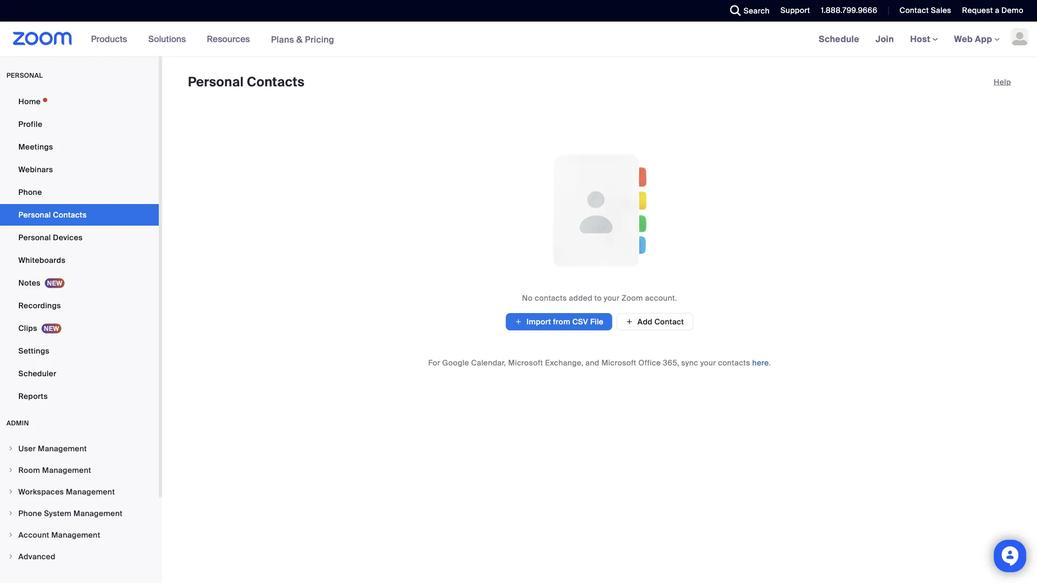 Task type: describe. For each thing, give the bounding box(es) containing it.
profile link
[[0, 114, 159, 135]]

system
[[44, 509, 72, 519]]

plans & pricing
[[271, 34, 335, 45]]

meetings navigation
[[811, 22, 1038, 57]]

whiteboards
[[18, 255, 65, 265]]

file
[[591, 317, 604, 327]]

account management menu item
[[0, 525, 159, 546]]

1 horizontal spatial contact
[[900, 5, 930, 15]]

join
[[876, 33, 895, 45]]

user management menu item
[[0, 439, 159, 459]]

add image
[[626, 317, 634, 327]]

management inside 'menu item'
[[74, 509, 123, 519]]

sales
[[932, 5, 952, 15]]

support
[[781, 5, 811, 15]]

user
[[18, 444, 36, 454]]

schedule link
[[811, 22, 868, 56]]

scheduler link
[[0, 363, 159, 385]]

web
[[955, 33, 973, 45]]

1 microsoft from the left
[[508, 358, 544, 368]]

room
[[18, 466, 40, 476]]

room management
[[18, 466, 91, 476]]

phone system management menu item
[[0, 504, 159, 524]]

whiteboards link
[[0, 250, 159, 271]]

0 vertical spatial personal contacts
[[188, 74, 305, 91]]

office
[[639, 358, 661, 368]]

products
[[91, 33, 127, 45]]

meetings
[[18, 142, 53, 152]]

no contacts added to your zoom account.
[[522, 293, 678, 303]]

admin
[[6, 419, 29, 428]]

import
[[527, 317, 551, 327]]

clips link
[[0, 318, 159, 339]]

recordings link
[[0, 295, 159, 317]]

management for room management
[[42, 466, 91, 476]]

account management
[[18, 531, 100, 541]]

sync
[[682, 358, 699, 368]]

right image inside advanced 'menu item'
[[8, 554, 14, 561]]

zoom logo image
[[13, 32, 72, 45]]

resources button
[[207, 22, 255, 56]]

personal
[[6, 71, 43, 80]]

personal devices link
[[0, 227, 159, 249]]

notes
[[18, 278, 41, 288]]

contact sales
[[900, 5, 952, 15]]

banner containing products
[[0, 22, 1038, 57]]

right image for workspaces management
[[8, 489, 14, 496]]

personal contacts link
[[0, 204, 159, 226]]

1 horizontal spatial contacts
[[719, 358, 751, 368]]

web app
[[955, 33, 993, 45]]

right image for user management
[[8, 446, 14, 452]]

home
[[18, 96, 41, 106]]

here
[[753, 358, 769, 368]]

and
[[586, 358, 600, 368]]

devices
[[53, 233, 83, 243]]

1 horizontal spatial your
[[701, 358, 717, 368]]

to
[[595, 293, 602, 303]]

phone system management
[[18, 509, 123, 519]]

2 microsoft from the left
[[602, 358, 637, 368]]

room management menu item
[[0, 461, 159, 481]]

web app button
[[955, 33, 1001, 45]]

help link
[[994, 74, 1012, 91]]

personal for personal contacts link
[[18, 210, 51, 220]]

add
[[638, 317, 653, 327]]

clips
[[18, 324, 37, 334]]

management for workspaces management
[[66, 487, 115, 497]]

no
[[522, 293, 533, 303]]

&
[[297, 34, 303, 45]]

app
[[976, 33, 993, 45]]

.
[[769, 358, 771, 368]]

for google calendar, microsoft exchange, and microsoft office 365, sync your contacts here .
[[428, 358, 771, 368]]

settings
[[18, 346, 49, 356]]



Task type: locate. For each thing, give the bounding box(es) containing it.
1 right image from the top
[[8, 468, 14, 474]]

google
[[443, 358, 470, 368]]

products button
[[91, 22, 132, 56]]

contact inside button
[[655, 317, 684, 327]]

personal
[[188, 74, 244, 91], [18, 210, 51, 220], [18, 233, 51, 243]]

1 right image from the top
[[8, 446, 14, 452]]

contact left 'sales'
[[900, 5, 930, 15]]

1 vertical spatial personal
[[18, 210, 51, 220]]

1 phone from the top
[[18, 187, 42, 197]]

contact right add
[[655, 317, 684, 327]]

request
[[963, 5, 994, 15]]

webinars link
[[0, 159, 159, 181]]

personal contacts inside personal menu menu
[[18, 210, 87, 220]]

0 vertical spatial right image
[[8, 446, 14, 452]]

contacts
[[247, 74, 305, 91], [53, 210, 87, 220]]

account.
[[646, 293, 678, 303]]

phone inside phone link
[[18, 187, 42, 197]]

1 vertical spatial personal contacts
[[18, 210, 87, 220]]

management down the room management menu item
[[66, 487, 115, 497]]

home link
[[0, 91, 159, 112]]

1 vertical spatial contacts
[[53, 210, 87, 220]]

phone link
[[0, 182, 159, 203]]

1 horizontal spatial microsoft
[[602, 358, 637, 368]]

a
[[996, 5, 1000, 15]]

management up room management
[[38, 444, 87, 454]]

reports link
[[0, 386, 159, 408]]

0 vertical spatial phone
[[18, 187, 42, 197]]

your right sync
[[701, 358, 717, 368]]

exchange,
[[546, 358, 584, 368]]

personal contacts
[[188, 74, 305, 91], [18, 210, 87, 220]]

contacts left here link
[[719, 358, 751, 368]]

import from csv file
[[527, 317, 604, 327]]

meetings link
[[0, 136, 159, 158]]

notes link
[[0, 272, 159, 294]]

request a demo
[[963, 5, 1024, 15]]

solutions button
[[148, 22, 191, 56]]

phone down webinars in the top left of the page
[[18, 187, 42, 197]]

1 horizontal spatial contacts
[[247, 74, 305, 91]]

for
[[428, 358, 441, 368]]

contact
[[900, 5, 930, 15], [655, 317, 684, 327]]

request a demo link
[[955, 0, 1038, 22], [963, 5, 1024, 15]]

2 phone from the top
[[18, 509, 42, 519]]

join link
[[868, 22, 903, 56]]

search button
[[723, 0, 773, 22]]

plans & pricing link
[[271, 34, 335, 45], [271, 34, 335, 45]]

right image for account
[[8, 532, 14, 539]]

contacts
[[535, 293, 567, 303], [719, 358, 751, 368]]

0 horizontal spatial contact
[[655, 317, 684, 327]]

here link
[[753, 358, 769, 368]]

search
[[744, 6, 770, 16]]

2 right image from the top
[[8, 511, 14, 517]]

personal contacts down the resources 'dropdown button'
[[188, 74, 305, 91]]

management up workspaces management
[[42, 466, 91, 476]]

3 right image from the top
[[8, 532, 14, 539]]

0 vertical spatial contacts
[[535, 293, 567, 303]]

workspaces management menu item
[[0, 482, 159, 503]]

4 right image from the top
[[8, 554, 14, 561]]

calendar,
[[472, 358, 506, 368]]

profile picture image
[[1012, 28, 1029, 45]]

personal up personal devices at the top of page
[[18, 210, 51, 220]]

1 vertical spatial right image
[[8, 489, 14, 496]]

your right to at right
[[604, 293, 620, 303]]

phone for phone system management
[[18, 509, 42, 519]]

pricing
[[305, 34, 335, 45]]

personal menu menu
[[0, 91, 159, 409]]

scheduler
[[18, 369, 56, 379]]

0 horizontal spatial personal contacts
[[18, 210, 87, 220]]

2 right image from the top
[[8, 489, 14, 496]]

settings link
[[0, 341, 159, 362]]

add contact
[[638, 317, 684, 327]]

right image inside phone system management 'menu item'
[[8, 511, 14, 517]]

right image
[[8, 446, 14, 452], [8, 489, 14, 496]]

0 vertical spatial personal
[[188, 74, 244, 91]]

contact sales link
[[892, 0, 955, 22], [900, 5, 952, 15]]

right image left system
[[8, 511, 14, 517]]

product information navigation
[[83, 22, 343, 57]]

zoom
[[622, 293, 644, 303]]

0 vertical spatial your
[[604, 293, 620, 303]]

add contact button
[[617, 314, 694, 331]]

contacts up devices
[[53, 210, 87, 220]]

right image left room
[[8, 468, 14, 474]]

from
[[553, 317, 571, 327]]

2 vertical spatial personal
[[18, 233, 51, 243]]

schedule
[[819, 33, 860, 45]]

contacts right the no
[[535, 293, 567, 303]]

import from csv file button
[[506, 314, 613, 331]]

right image inside account management menu item
[[8, 532, 14, 539]]

phone
[[18, 187, 42, 197], [18, 509, 42, 519]]

1 vertical spatial contacts
[[719, 358, 751, 368]]

1 horizontal spatial personal contacts
[[188, 74, 305, 91]]

right image inside workspaces management menu item
[[8, 489, 14, 496]]

0 vertical spatial contacts
[[247, 74, 305, 91]]

microsoft right calendar,
[[508, 358, 544, 368]]

contacts inside personal menu menu
[[53, 210, 87, 220]]

banner
[[0, 22, 1038, 57]]

csv
[[573, 317, 589, 327]]

account
[[18, 531, 49, 541]]

webinars
[[18, 165, 53, 175]]

phone for phone
[[18, 187, 42, 197]]

0 horizontal spatial contacts
[[53, 210, 87, 220]]

1.888.799.9666
[[821, 5, 878, 15]]

personal devices
[[18, 233, 83, 243]]

reports
[[18, 392, 48, 402]]

host button
[[911, 33, 939, 45]]

advanced
[[18, 552, 55, 562]]

support link
[[773, 0, 813, 22], [781, 5, 811, 15]]

plans
[[271, 34, 294, 45]]

0 horizontal spatial your
[[604, 293, 620, 303]]

personal contacts up personal devices at the top of page
[[18, 210, 87, 220]]

personal up whiteboards
[[18, 233, 51, 243]]

right image left the user
[[8, 446, 14, 452]]

phone inside phone system management 'menu item'
[[18, 509, 42, 519]]

phone up account
[[18, 509, 42, 519]]

0 horizontal spatial microsoft
[[508, 358, 544, 368]]

right image left account
[[8, 532, 14, 539]]

personal for personal devices link
[[18, 233, 51, 243]]

contacts down plans
[[247, 74, 305, 91]]

right image for room
[[8, 468, 14, 474]]

management
[[38, 444, 87, 454], [42, 466, 91, 476], [66, 487, 115, 497], [74, 509, 123, 519], [51, 531, 100, 541]]

management for account management
[[51, 531, 100, 541]]

workspaces management
[[18, 487, 115, 497]]

added
[[569, 293, 593, 303]]

right image left workspaces
[[8, 489, 14, 496]]

recordings
[[18, 301, 61, 311]]

right image
[[8, 468, 14, 474], [8, 511, 14, 517], [8, 532, 14, 539], [8, 554, 14, 561]]

365,
[[663, 358, 680, 368]]

help
[[994, 77, 1012, 87]]

microsoft
[[508, 358, 544, 368], [602, 358, 637, 368]]

host
[[911, 33, 933, 45]]

user management
[[18, 444, 87, 454]]

1 vertical spatial your
[[701, 358, 717, 368]]

1 vertical spatial contact
[[655, 317, 684, 327]]

workspaces
[[18, 487, 64, 497]]

management down workspaces management menu item
[[74, 509, 123, 519]]

0 horizontal spatial contacts
[[535, 293, 567, 303]]

solutions
[[148, 33, 186, 45]]

management down phone system management 'menu item'
[[51, 531, 100, 541]]

management for user management
[[38, 444, 87, 454]]

right image left the advanced
[[8, 554, 14, 561]]

your
[[604, 293, 620, 303], [701, 358, 717, 368]]

add image
[[515, 317, 523, 328]]

resources
[[207, 33, 250, 45]]

right image inside user management menu item
[[8, 446, 14, 452]]

demo
[[1002, 5, 1024, 15]]

admin menu menu
[[0, 439, 159, 569]]

1 vertical spatial phone
[[18, 509, 42, 519]]

0 vertical spatial contact
[[900, 5, 930, 15]]

personal down product information navigation
[[188, 74, 244, 91]]

profile
[[18, 119, 42, 129]]

1.888.799.9666 button
[[813, 0, 881, 22], [821, 5, 878, 15]]

microsoft right the and
[[602, 358, 637, 368]]

advanced menu item
[[0, 547, 159, 568]]

right image for phone
[[8, 511, 14, 517]]

right image inside the room management menu item
[[8, 468, 14, 474]]



Task type: vqa. For each thing, say whether or not it's contained in the screenshot.
Zoom Logo
yes



